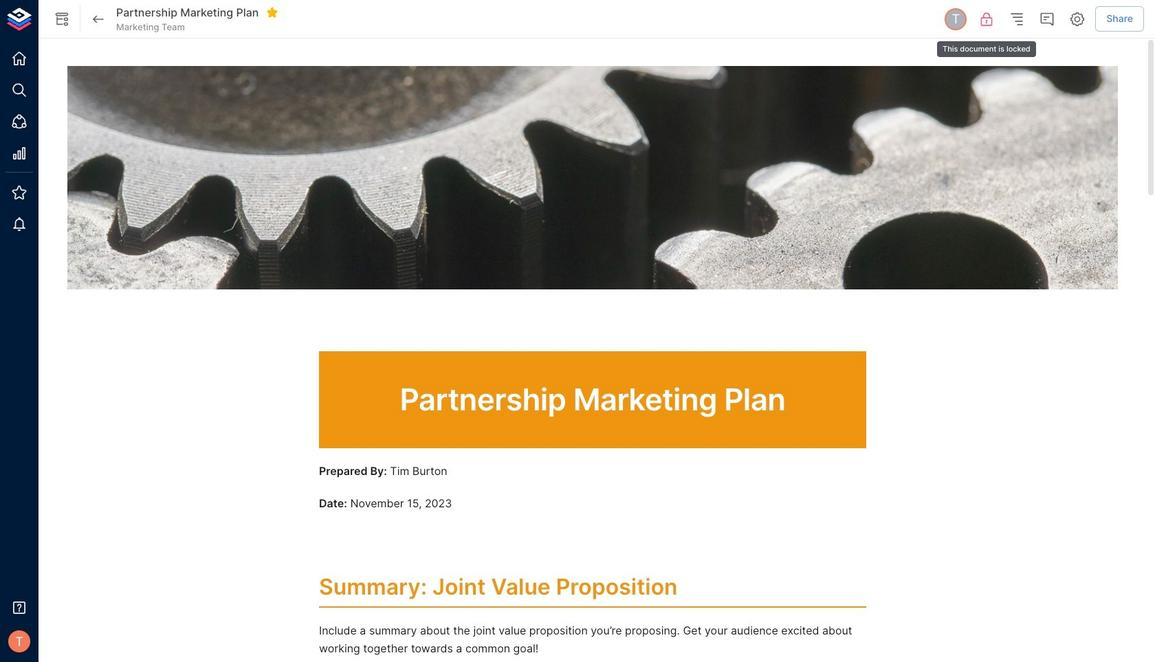Task type: vqa. For each thing, say whether or not it's contained in the screenshot.
Search Documents, Folders And Workspaces... 'text box'
no



Task type: describe. For each thing, give the bounding box(es) containing it.
go back image
[[90, 11, 107, 27]]

settings image
[[1070, 11, 1086, 27]]

table of contents image
[[1009, 11, 1026, 27]]



Task type: locate. For each thing, give the bounding box(es) containing it.
tooltip
[[936, 32, 1038, 59]]

remove favorite image
[[266, 6, 279, 19]]

show wiki image
[[54, 11, 70, 27]]

this document is locked image
[[979, 11, 995, 27]]

comments image
[[1039, 11, 1056, 27]]



